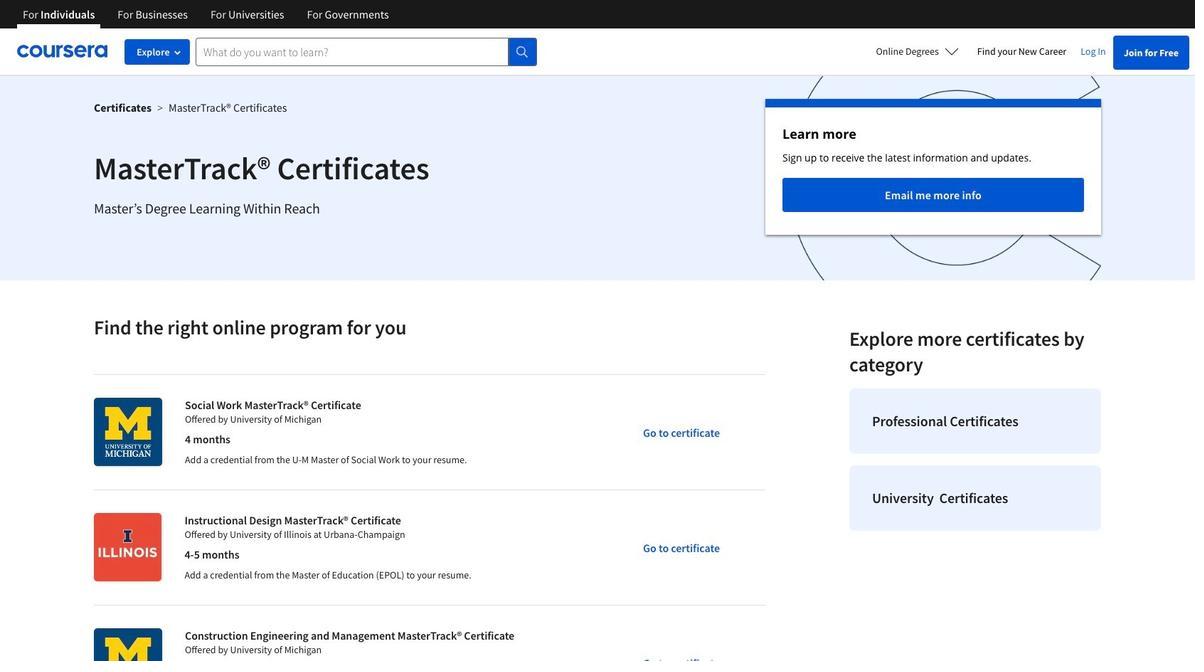 Task type: vqa. For each thing, say whether or not it's contained in the screenshot.
Coursera image
yes



Task type: locate. For each thing, give the bounding box(es) containing it.
status
[[766, 99, 1102, 235]]

None search field
[[196, 37, 537, 66]]

coursera image
[[17, 40, 107, 63]]

list
[[844, 383, 1107, 537]]



Task type: describe. For each thing, give the bounding box(es) containing it.
banner navigation
[[11, 0, 400, 28]]

university of michigan image
[[94, 398, 162, 466]]

university of illinois at urbana-champaign image
[[94, 513, 162, 581]]

What do you want to learn? text field
[[196, 37, 509, 66]]



